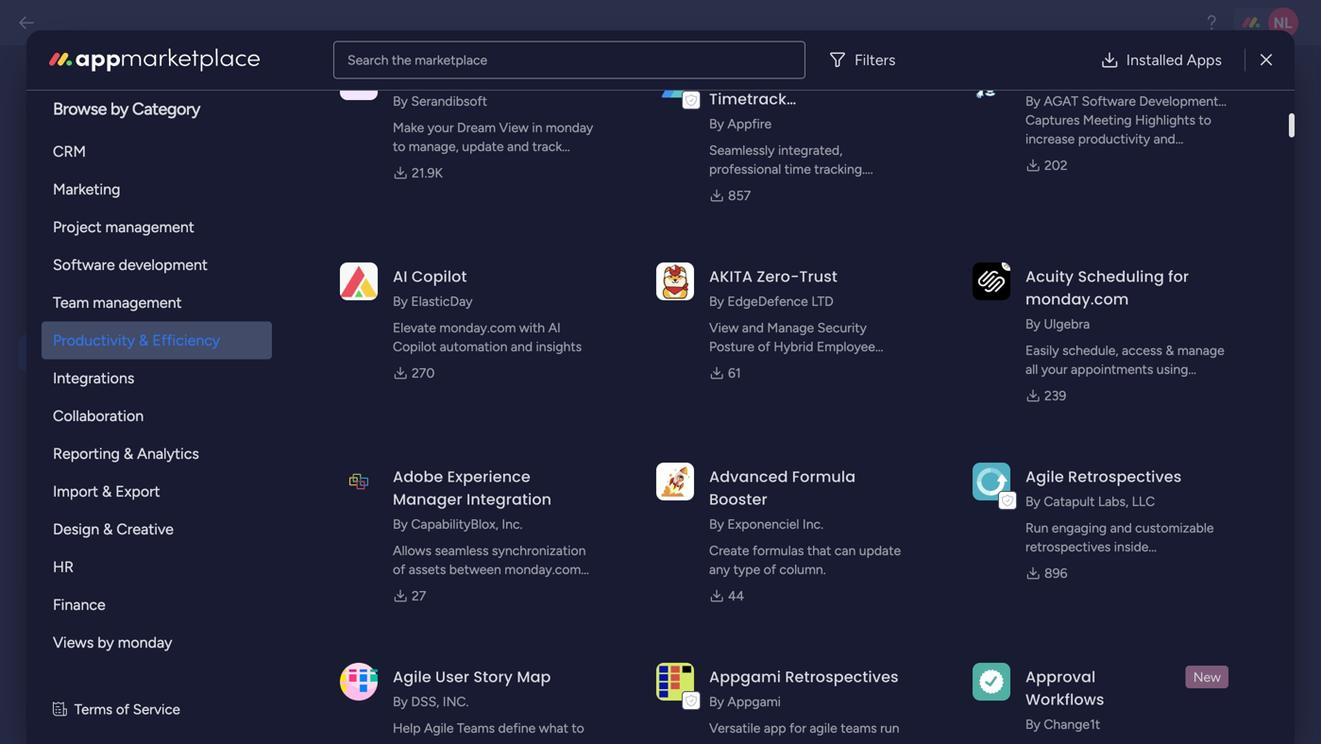 Task type: describe. For each thing, give the bounding box(es) containing it.
21.9k
[[412, 165, 443, 181]]

by for browse
[[110, 99, 128, 119]]

app logo image for advanced formula booster
[[657, 463, 694, 501]]

inc. inside the adobe experience manager integration by capabilityblox, inc.
[[502, 516, 523, 532]]

& for analytics
[[124, 445, 133, 463]]

meeting
[[1084, 112, 1133, 128]]

creative
[[117, 521, 174, 539]]

integrations
[[53, 369, 134, 387]]

reporting
[[53, 445, 120, 463]]

approval
[[1026, 667, 1096, 688]]

map
[[517, 667, 551, 688]]

terms of use image
[[53, 700, 67, 721]]

the monday app api gives you powerful capabilities in order to enhance your monday app experience. it's very important to keep your api token secure.
[[370, 358, 672, 438]]

monday up capabilities
[[397, 358, 448, 375]]

advanced
[[710, 466, 789, 488]]

users button
[[19, 252, 238, 289]]

your inside make your dream view in monday to manage, update and track everything at one single place
[[428, 120, 454, 136]]

user
[[436, 667, 470, 688]]

your right keep
[[644, 400, 672, 417]]

app logo image for akita zero-trust
[[657, 262, 694, 300]]

by left appfire
[[710, 116, 725, 132]]

customizable
[[1136, 520, 1215, 536]]

experience inside the adobe experience manager integration by capabilityblox, inc.
[[448, 466, 531, 488]]

by inside the adobe experience manager integration by capabilityblox, inc.
[[393, 516, 408, 532]]

important
[[527, 400, 589, 417]]

for for scheduling
[[1169, 266, 1190, 287]]

approval workflows
[[1026, 667, 1105, 711]]

very
[[496, 400, 523, 417]]

in inside make your dream view in monday to manage, update and track everything at one single place
[[532, 120, 543, 136]]

labs,
[[1099, 494, 1129, 510]]

security inside button
[[71, 301, 133, 322]]

dapulse info image
[[333, 257, 351, 285]]

agile for retrospectives
[[1026, 466, 1065, 488]]

retrospectives
[[1026, 539, 1111, 555]]

api left v2
[[314, 86, 345, 111]]

dapulse x slim image
[[1261, 49, 1273, 71]]

capabilities
[[370, 379, 442, 396]]

by inside appgami retrospectives by appgami
[[710, 694, 725, 710]]

and inside versatile app for agile teams run engaging and fun retrospective
[[768, 739, 790, 745]]

0 horizontal spatial the
[[392, 52, 412, 68]]

catapult
[[1044, 494, 1095, 510]]

the for the api documentation can be found at developers.monday.com
[[370, 258, 394, 275]]

professional
[[710, 161, 782, 177]]

without
[[710, 199, 755, 215]]

filters button
[[821, 41, 911, 79]]

1 vertical spatial software
[[53, 256, 115, 274]]

270
[[412, 365, 435, 381]]

token
[[396, 421, 431, 438]]

retrospectives for appgami
[[785, 667, 899, 688]]

in for captures meeting highlights to increase productivity and efficiency in your meetings.
[[1088, 150, 1099, 166]]

by inside akita zero-trust by edgedefence ltd
[[710, 293, 725, 309]]

in for the monday app api gives you powerful capabilities in order to enhance your monday app experience. it's very important to keep your api token secure.
[[445, 379, 457, 396]]

apps inside apps button
[[71, 551, 110, 571]]

between
[[450, 562, 502, 578]]

usage stats button
[[19, 418, 238, 455]]

assets
[[409, 562, 446, 578]]

for for app
[[790, 720, 807, 737]]

agile inside help agile teams define what to build and maintain visibility fo
[[424, 720, 454, 737]]

access
[[1122, 343, 1163, 359]]

run engaging and customizable retrospectives inside monday.com!
[[1026, 520, 1215, 574]]

create
[[710, 543, 750, 559]]

by inside agile user story map by dss, inc.
[[393, 694, 408, 710]]

network
[[749, 358, 800, 374]]

story
[[474, 667, 513, 688]]

back to workspace image
[[17, 13, 36, 32]]

to up very
[[497, 379, 511, 396]]

everything
[[393, 157, 456, 173]]

api button
[[19, 335, 238, 372]]

api inside the api documentation can be found at developers.monday.com
[[397, 258, 419, 275]]

noah lott image
[[1269, 8, 1299, 38]]

adobe experience manager integration by capabilityblox, inc.
[[393, 466, 552, 532]]

enhance
[[514, 379, 568, 396]]

captures meeting highlights to increase productivity and efficiency in your meetings.
[[1026, 112, 1212, 166]]

the inside seamlessly integrated, professional time tracking. record, manage and report without the extra work.
[[759, 199, 778, 215]]

management for team management
[[93, 294, 182, 312]]

apps inside installed apps button
[[1187, 51, 1223, 69]]

experience inside allows seamless synchronization of assets between monday.com and adobe experience manager.
[[461, 581, 526, 597]]

monday inside make your dream view in monday to manage, update and track everything at one single place
[[546, 120, 594, 136]]

developers.monday.com
[[370, 280, 525, 297]]

more
[[72, 121, 104, 138]]

search
[[348, 52, 389, 68]]

ulgebra
[[1044, 316, 1091, 332]]

monday up keep
[[604, 379, 655, 396]]

software inside by agat software development ltd
[[1082, 93, 1137, 109]]

project management
[[53, 218, 195, 236]]

dss,
[[411, 694, 440, 710]]

and inside allows seamless synchronization of assets between monday.com and adobe experience manager.
[[393, 581, 415, 597]]

one
[[474, 157, 497, 173]]

zero-
[[757, 266, 800, 287]]

efficiency
[[1026, 150, 1085, 166]]

akita
[[710, 266, 753, 287]]

browse
[[53, 99, 107, 119]]

installed
[[1127, 51, 1184, 69]]

manager.
[[530, 581, 584, 597]]

scheduling
[[1079, 266, 1165, 287]]

powerful
[[568, 358, 624, 375]]

installed apps button
[[1085, 41, 1238, 79]]

views by monday
[[53, 634, 172, 652]]

copilot inside elevate monday.com with ai copilot automation and insights
[[393, 339, 437, 355]]

acuity inside easily schedule, access & manage all your appointments using acuity scheduling.
[[1026, 380, 1065, 396]]

acuity inside acuity scheduling for monday.com by ulgebra
[[1026, 266, 1074, 287]]

manager
[[393, 489, 463, 510]]

agile user story map by dss, inc.
[[393, 667, 551, 710]]

crm
[[53, 143, 86, 161]]

api inside 'button'
[[71, 343, 96, 363]]

exponenciel
[[728, 516, 800, 532]]

1 vertical spatial app
[[370, 400, 394, 417]]

any
[[710, 562, 731, 578]]

marketplace
[[415, 52, 488, 68]]

versatile app for agile teams run engaging and fun retrospective
[[710, 720, 901, 745]]

by left change1t
[[1026, 717, 1041, 733]]

inc.
[[443, 694, 469, 710]]

usage
[[71, 426, 119, 446]]

and inside make your dream view in monday to manage, update and track everything at one single place
[[507, 138, 529, 154]]

monday.com inside acuity scheduling for monday.com by ulgebra
[[1026, 289, 1130, 310]]

token for personal api token
[[397, 137, 435, 154]]

27
[[412, 588, 426, 604]]

api up order
[[479, 358, 501, 375]]

documentation
[[422, 258, 520, 275]]

manage inside easily schedule, access & manage all your appointments using acuity scheduling.
[[1178, 343, 1225, 359]]

single
[[500, 157, 534, 173]]

apps button
[[19, 543, 238, 580]]

teams
[[841, 720, 877, 737]]

formula
[[793, 466, 856, 488]]

elasticday
[[411, 293, 473, 309]]

to inside "captures meeting highlights to increase productivity and efficiency in your meetings."
[[1199, 112, 1212, 128]]

appfire
[[728, 116, 772, 132]]

allows seamless synchronization of assets between monday.com and adobe experience manager.
[[393, 543, 586, 597]]

ltd inside by agat software development ltd
[[1026, 112, 1048, 128]]

place
[[538, 157, 569, 173]]

terms of service
[[74, 702, 180, 719]]

teams
[[457, 720, 495, 737]]

adobe inside allows seamless synchronization of assets between monday.com and adobe experience manager.
[[418, 581, 457, 597]]

inside
[[1115, 539, 1149, 555]]

developers.monday.com link
[[370, 280, 525, 297]]

agile for user
[[393, 667, 432, 688]]

by for views
[[98, 634, 114, 652]]

app logo image for ai copilot
[[340, 262, 378, 300]]

stats
[[123, 426, 160, 446]]

of inside allows seamless synchronization of assets between monday.com and adobe experience manager.
[[393, 562, 406, 578]]

v2
[[351, 86, 373, 111]]



Task type: vqa. For each thing, say whether or not it's contained in the screenshot.
Allows seamless synchronization of assets between monday.com and Adobe Experience Manager.
yes



Task type: locate. For each thing, give the bounding box(es) containing it.
seamless
[[435, 543, 489, 559]]

billing
[[71, 385, 115, 405]]

highlights
[[1136, 112, 1196, 128]]

apps down help icon
[[1187, 51, 1223, 69]]

integrated,
[[779, 142, 843, 158]]

in down productivity
[[1088, 150, 1099, 166]]

0 horizontal spatial inc.
[[502, 516, 523, 532]]

of up network
[[758, 339, 771, 355]]

inc.
[[502, 516, 523, 532], [803, 516, 824, 532]]

security up the productivity
[[71, 301, 133, 322]]

can
[[523, 258, 546, 275], [835, 543, 856, 559]]

0 horizontal spatial ai
[[393, 266, 408, 287]]

can inside the api documentation can be found at developers.monday.com
[[523, 258, 546, 275]]

monday.com up automation
[[440, 320, 516, 336]]

0 vertical spatial in
[[532, 120, 543, 136]]

integration
[[467, 489, 552, 510]]

software
[[1082, 93, 1137, 109], [53, 256, 115, 274]]

experience up integration
[[448, 466, 531, 488]]

0 vertical spatial retrospectives
[[1069, 466, 1182, 488]]

monday.com inside elevate monday.com with ai copilot automation and insights
[[440, 320, 516, 336]]

& for export
[[102, 483, 112, 501]]

app logo image for agile user story map
[[340, 663, 378, 701]]

1 horizontal spatial retrospectives
[[1069, 466, 1182, 488]]

can right that
[[835, 543, 856, 559]]

update inside make your dream view in monday to manage, update and track everything at one single place
[[462, 138, 504, 154]]

management up the development
[[105, 218, 195, 236]]

app inside versatile app for agile teams run engaging and fun retrospective
[[764, 720, 787, 737]]

all
[[1026, 361, 1039, 377]]

0 vertical spatial at
[[459, 157, 471, 173]]

1 horizontal spatial update
[[860, 543, 901, 559]]

0 vertical spatial agile
[[1026, 466, 1065, 488]]

0 horizontal spatial for
[[790, 720, 807, 737]]

insights
[[536, 339, 582, 355]]

agile inside agile retrospectives by catapult labs, llc
[[1026, 466, 1065, 488]]

learn more link
[[33, 119, 238, 140]]

collaboration
[[53, 407, 144, 425]]

experience down between
[[461, 581, 526, 597]]

1 the from the top
[[370, 258, 394, 275]]

1 vertical spatial view
[[710, 320, 739, 336]]

at left one
[[459, 157, 471, 173]]

make
[[393, 120, 424, 136]]

2 acuity from the top
[[1026, 380, 1065, 396]]

by up the captures
[[1026, 93, 1041, 109]]

app logo image for acuity scheduling for monday.com
[[973, 262, 1011, 300]]

content directory button
[[19, 501, 238, 538]]

0 horizontal spatial ltd
[[812, 293, 834, 309]]

monday.com inside allows seamless synchronization of assets between monday.com and adobe experience manager.
[[505, 562, 581, 578]]

0 vertical spatial update
[[462, 138, 504, 154]]

for up fun
[[790, 720, 807, 737]]

and inside help agile teams define what to build and maintain visibility fo
[[425, 739, 447, 745]]

2 vertical spatial app
[[764, 720, 787, 737]]

0 vertical spatial experience
[[448, 466, 531, 488]]

& for creative
[[103, 521, 113, 539]]

engaging down versatile
[[710, 739, 765, 745]]

ltd down trust
[[812, 293, 834, 309]]

1 vertical spatial for
[[790, 720, 807, 737]]

api v2 token
[[314, 86, 433, 111]]

by
[[110, 99, 128, 119], [98, 634, 114, 652]]

cross account copier
[[70, 634, 179, 680]]

administration learn more
[[33, 80, 221, 138]]

security inside view and manage security posture of hybrid employee home network
[[818, 320, 867, 336]]

keep
[[610, 400, 640, 417]]

for inside versatile app for agile teams run engaging and fun retrospective
[[790, 720, 807, 737]]

retrospectives inside agile retrospectives by catapult labs, llc
[[1069, 466, 1182, 488]]

0 vertical spatial apps
[[1187, 51, 1223, 69]]

0 horizontal spatial in
[[445, 379, 457, 396]]

2 vertical spatial monday.com
[[505, 562, 581, 578]]

design
[[53, 521, 99, 539]]

column.
[[780, 562, 826, 578]]

to left keep
[[593, 400, 606, 417]]

inc. down integration
[[502, 516, 523, 532]]

1 horizontal spatial ai
[[549, 320, 561, 336]]

view right 'dream'
[[499, 120, 529, 136]]

retrospectives for agile
[[1069, 466, 1182, 488]]

api up the developers.monday.com link
[[397, 258, 419, 275]]

agile
[[810, 720, 838, 737]]

to inside make your dream view in monday to manage, update and track everything at one single place
[[393, 138, 406, 154]]

monday up track
[[546, 120, 594, 136]]

development
[[1140, 93, 1219, 109]]

token
[[378, 86, 433, 111], [397, 137, 435, 154]]

synchronization
[[492, 543, 586, 559]]

of inside terms of service link
[[116, 702, 130, 719]]

in inside the monday app api gives you powerful capabilities in order to enhance your monday app experience. it's very important to keep your api token secure.
[[445, 379, 457, 396]]

increase
[[1026, 131, 1076, 147]]

and up single
[[507, 138, 529, 154]]

by up allows
[[393, 516, 408, 532]]

2 horizontal spatial in
[[1088, 150, 1099, 166]]

ai copilot by elasticday
[[393, 266, 473, 309]]

and inside run engaging and customizable retrospectives inside monday.com!
[[1111, 520, 1133, 536]]

make your dream view in monday to manage, update and track everything at one single place
[[393, 120, 594, 173]]

account
[[118, 634, 179, 654]]

and up gives
[[511, 339, 533, 355]]

copilot
[[412, 266, 467, 287], [393, 339, 437, 355]]

to down development
[[1199, 112, 1212, 128]]

app logo image
[[340, 262, 378, 300], [657, 262, 694, 300], [973, 262, 1011, 300], [340, 463, 378, 501], [657, 463, 694, 501], [973, 463, 1011, 501], [340, 663, 378, 701], [657, 663, 694, 701], [973, 663, 1011, 701]]

of inside create formulas that can update any type of column.
[[764, 562, 777, 578]]

0 vertical spatial by
[[110, 99, 128, 119]]

adobe down assets
[[418, 581, 457, 597]]

your down productivity
[[1102, 150, 1128, 166]]

security up "employee" at top right
[[818, 320, 867, 336]]

2 vertical spatial agile
[[424, 720, 454, 737]]

new
[[1194, 669, 1222, 685]]

1 horizontal spatial software
[[1082, 93, 1137, 109]]

experience
[[448, 466, 531, 488], [461, 581, 526, 597]]

by up elevate
[[393, 293, 408, 309]]

0 horizontal spatial manage
[[758, 180, 805, 196]]

0 horizontal spatial can
[[523, 258, 546, 275]]

workflows
[[1026, 689, 1105, 711]]

fun
[[793, 739, 813, 745]]

0 vertical spatial can
[[523, 258, 546, 275]]

can inside create formulas that can update any type of column.
[[835, 543, 856, 559]]

acuity up ulgebra
[[1026, 266, 1074, 287]]

1 vertical spatial the
[[370, 358, 394, 375]]

by up make
[[393, 93, 408, 109]]

0 horizontal spatial software
[[53, 256, 115, 274]]

1 vertical spatial can
[[835, 543, 856, 559]]

help image
[[1203, 13, 1222, 32]]

elevate monday.com with ai copilot automation and insights
[[393, 320, 582, 355]]

your inside "captures meeting highlights to increase productivity and efficiency in your meetings."
[[1102, 150, 1128, 166]]

& for efficiency
[[139, 332, 149, 350]]

of down allows
[[393, 562, 406, 578]]

1 horizontal spatial inc.
[[803, 516, 824, 532]]

meetings.
[[1131, 150, 1189, 166]]

allows
[[393, 543, 432, 559]]

of down formulas
[[764, 562, 777, 578]]

cross
[[70, 634, 113, 654]]

1 horizontal spatial security
[[818, 320, 867, 336]]

engaging inside versatile app for agile teams run engaging and fun retrospective
[[710, 739, 765, 745]]

&
[[139, 332, 149, 350], [1166, 343, 1175, 359], [124, 445, 133, 463], [102, 483, 112, 501], [103, 521, 113, 539]]

view inside view and manage security posture of hybrid employee home network
[[710, 320, 739, 336]]

by appfire
[[710, 116, 772, 132]]

engaging inside run engaging and customizable retrospectives inside monday.com!
[[1052, 520, 1107, 536]]

by inside by agat software development ltd
[[1026, 93, 1041, 109]]

1 vertical spatial experience
[[461, 581, 526, 597]]

terms of service link
[[74, 700, 180, 721]]

ai up insights at the top of page
[[549, 320, 561, 336]]

0 vertical spatial for
[[1169, 266, 1190, 287]]

44
[[728, 588, 745, 604]]

0 vertical spatial appgami
[[710, 667, 781, 688]]

2 vertical spatial in
[[445, 379, 457, 396]]

team management
[[53, 294, 182, 312]]

permissions
[[71, 592, 160, 613]]

1 vertical spatial copilot
[[393, 339, 437, 355]]

manage inside seamlessly integrated, professional time tracking. record, manage and report without the extra work.
[[758, 180, 805, 196]]

it's
[[474, 400, 493, 417]]

api down make
[[371, 137, 393, 154]]

update up one
[[462, 138, 504, 154]]

can for update
[[835, 543, 856, 559]]

retrospectives inside appgami retrospectives by appgami
[[785, 667, 899, 688]]

1 horizontal spatial in
[[532, 120, 543, 136]]

agile up dss,
[[393, 667, 432, 688]]

in up track
[[532, 120, 543, 136]]

by down akita
[[710, 293, 725, 309]]

1 vertical spatial manage
[[1178, 343, 1225, 359]]

administration
[[33, 80, 221, 114]]

0 horizontal spatial retrospectives
[[785, 667, 899, 688]]

1 acuity from the top
[[1026, 266, 1074, 287]]

order
[[460, 379, 494, 396]]

1 horizontal spatial for
[[1169, 266, 1190, 287]]

0 vertical spatial software
[[1082, 93, 1137, 109]]

management for project management
[[105, 218, 195, 236]]

agile inside agile user story map by dss, inc.
[[393, 667, 432, 688]]

2 horizontal spatial app
[[764, 720, 787, 737]]

can left be
[[523, 258, 546, 275]]

and inside "captures meeting highlights to increase productivity and efficiency in your meetings."
[[1154, 131, 1176, 147]]

857
[[728, 188, 751, 204]]

design & creative
[[53, 521, 174, 539]]

and up inside
[[1111, 520, 1133, 536]]

at inside make your dream view in monday to manage, update and track everything at one single place
[[459, 157, 471, 173]]

retrospectives up labs,
[[1069, 466, 1182, 488]]

versatile
[[710, 720, 761, 737]]

by left dss,
[[393, 694, 408, 710]]

manage,
[[409, 138, 459, 154]]

in inside "captures meeting highlights to increase productivity and efficiency in your meetings."
[[1088, 150, 1099, 166]]

api up integrations
[[71, 343, 96, 363]]

61
[[728, 365, 741, 381]]

hybrid
[[774, 339, 814, 355]]

by inside agile retrospectives by catapult labs, llc
[[1026, 494, 1041, 510]]

and up the 'work.' at the top right of the page
[[809, 180, 831, 196]]

help agile teams define what to build and maintain visibility fo
[[393, 720, 585, 745]]

and right build
[[425, 739, 447, 745]]

1 vertical spatial apps
[[71, 551, 110, 571]]

api left token
[[370, 421, 392, 438]]

0 vertical spatial ai
[[393, 266, 408, 287]]

1 vertical spatial token
[[397, 137, 435, 154]]

1 vertical spatial ai
[[549, 320, 561, 336]]

1 vertical spatial monday.com
[[440, 320, 516, 336]]

your up manage,
[[428, 120, 454, 136]]

0 vertical spatial adobe
[[393, 466, 444, 488]]

employee
[[817, 339, 876, 355]]

1 vertical spatial appgami
[[728, 694, 781, 710]]

the up capabilities
[[370, 358, 394, 375]]

the inside the monday app api gives you powerful capabilities in order to enhance your monday app experience. it's very important to keep your api token secure.
[[370, 358, 394, 375]]

create formulas that can update any type of column.
[[710, 543, 901, 578]]

copier
[[70, 660, 117, 680]]

token up make
[[378, 86, 433, 111]]

1 horizontal spatial manage
[[1178, 343, 1225, 359]]

0 vertical spatial engaging
[[1052, 520, 1107, 536]]

1 vertical spatial in
[[1088, 150, 1099, 166]]

at inside the api documentation can be found at developers.monday.com
[[610, 258, 623, 275]]

0 vertical spatial ltd
[[1026, 112, 1048, 128]]

and
[[1154, 131, 1176, 147], [507, 138, 529, 154], [809, 180, 831, 196], [742, 320, 764, 336], [511, 339, 533, 355], [1111, 520, 1133, 536], [393, 581, 415, 597], [425, 739, 447, 745], [768, 739, 790, 745]]

terms
[[74, 702, 113, 719]]

ltd up increase
[[1026, 112, 1048, 128]]

and inside view and manage security posture of hybrid employee home network
[[742, 320, 764, 336]]

to right what
[[572, 720, 585, 737]]

1 horizontal spatial apps
[[1187, 51, 1223, 69]]

0 vertical spatial token
[[378, 86, 433, 111]]

1 horizontal spatial engaging
[[1052, 520, 1107, 536]]

the right dapulse info image
[[370, 258, 394, 275]]

app down capabilities
[[370, 400, 394, 417]]

1 vertical spatial agile
[[393, 667, 432, 688]]

copilot inside ai copilot by elasticday
[[412, 266, 467, 287]]

by inside ai copilot by elasticday
[[393, 293, 408, 309]]

0 vertical spatial app
[[452, 358, 476, 375]]

management down users button
[[93, 294, 182, 312]]

1 vertical spatial the
[[759, 199, 778, 215]]

agat
[[1044, 93, 1079, 109]]

monday.com up ulgebra
[[1026, 289, 1130, 310]]

change1t
[[1044, 717, 1101, 733]]

1 horizontal spatial can
[[835, 543, 856, 559]]

0 horizontal spatial engaging
[[710, 739, 765, 745]]

acuity scheduling for monday.com by ulgebra
[[1026, 266, 1190, 332]]

app down automation
[[452, 358, 476, 375]]

0 horizontal spatial at
[[459, 157, 471, 173]]

your down powerful at the left
[[572, 379, 600, 396]]

by up easily
[[1026, 316, 1041, 332]]

retrospectives up teams
[[785, 667, 899, 688]]

1 vertical spatial management
[[93, 294, 182, 312]]

and left fun
[[768, 739, 790, 745]]

adobe up 'manager'
[[393, 466, 444, 488]]

& inside easily schedule, access & manage all your appointments using acuity scheduling.
[[1166, 343, 1175, 359]]

update right that
[[860, 543, 901, 559]]

0 vertical spatial the
[[370, 258, 394, 275]]

1 vertical spatial acuity
[[1026, 380, 1065, 396]]

adobe inside the adobe experience manager integration by capabilityblox, inc.
[[393, 466, 444, 488]]

manage up extra
[[758, 180, 805, 196]]

token down make
[[397, 137, 435, 154]]

2 inc. from the left
[[803, 516, 824, 532]]

1 vertical spatial update
[[860, 543, 901, 559]]

installed apps
[[1127, 51, 1223, 69]]

maintain
[[450, 739, 501, 745]]

marketing
[[53, 180, 120, 198]]

define
[[498, 720, 536, 737]]

app logo image for adobe experience manager integration
[[340, 463, 378, 501]]

ai up elevate
[[393, 266, 408, 287]]

0 vertical spatial acuity
[[1026, 266, 1074, 287]]

ltd
[[1026, 112, 1048, 128], [812, 293, 834, 309]]

0 vertical spatial view
[[499, 120, 529, 136]]

inc. inside advanced formula booster by exponenciel inc.
[[803, 516, 824, 532]]

1 vertical spatial adobe
[[418, 581, 457, 597]]

0 vertical spatial monday.com
[[1026, 289, 1130, 310]]

by up create
[[710, 516, 725, 532]]

copilot up elasticday
[[412, 266, 467, 287]]

for inside acuity scheduling for monday.com by ulgebra
[[1169, 266, 1190, 287]]

monday down permissions button at the bottom of page
[[118, 634, 172, 652]]

0 horizontal spatial app
[[370, 400, 394, 417]]

in left order
[[445, 379, 457, 396]]

manage up "using"
[[1178, 343, 1225, 359]]

software down project
[[53, 256, 115, 274]]

acuity down all
[[1026, 380, 1065, 396]]

capabilityblox,
[[411, 516, 499, 532]]

view inside make your dream view in monday to manage, update and track everything at one single place
[[499, 120, 529, 136]]

time
[[785, 161, 811, 177]]

by up run on the right of the page
[[1026, 494, 1041, 510]]

monday.com down synchronization
[[505, 562, 581, 578]]

at right the found
[[610, 258, 623, 275]]

your inside easily schedule, access & manage all your appointments using acuity scheduling.
[[1042, 361, 1068, 377]]

your down easily
[[1042, 361, 1068, 377]]

general button
[[19, 169, 238, 206]]

views
[[53, 634, 94, 652]]

of inside view and manage security posture of hybrid employee home network
[[758, 339, 771, 355]]

239
[[1045, 388, 1067, 404]]

2 the from the top
[[370, 358, 394, 375]]

0 horizontal spatial update
[[462, 138, 504, 154]]

ai inside ai copilot by elasticday
[[393, 266, 408, 287]]

apps down design
[[71, 551, 110, 571]]

and inside seamlessly integrated, professional time tracking. record, manage and report without the extra work.
[[809, 180, 831, 196]]

export
[[116, 483, 160, 501]]

engaging up the retrospectives
[[1052, 520, 1107, 536]]

update
[[462, 138, 504, 154], [860, 543, 901, 559]]

1 vertical spatial at
[[610, 258, 623, 275]]

copilot down elevate
[[393, 339, 437, 355]]

0 horizontal spatial security
[[71, 301, 133, 322]]

by up versatile
[[710, 694, 725, 710]]

the left extra
[[759, 199, 778, 215]]

0 horizontal spatial apps
[[71, 551, 110, 571]]

and inside elevate monday.com with ai copilot automation and insights
[[511, 339, 533, 355]]

1 horizontal spatial view
[[710, 320, 739, 336]]

by inside advanced formula booster by exponenciel inc.
[[710, 516, 725, 532]]

1 inc. from the left
[[502, 516, 523, 532]]

edgedefence
[[728, 293, 809, 309]]

and down assets
[[393, 581, 415, 597]]

1 horizontal spatial app
[[452, 358, 476, 375]]

analytics
[[137, 445, 199, 463]]

booster
[[710, 489, 768, 510]]

personal api token
[[314, 137, 435, 154]]

1 horizontal spatial ltd
[[1026, 112, 1048, 128]]

the inside the api documentation can be found at developers.monday.com
[[370, 258, 394, 275]]

can for be
[[523, 258, 546, 275]]

app right versatile
[[764, 720, 787, 737]]

0 vertical spatial management
[[105, 218, 195, 236]]

1 horizontal spatial the
[[759, 199, 778, 215]]

update inside create formulas that can update any type of column.
[[860, 543, 901, 559]]

the for the monday app api gives you powerful capabilities in order to enhance your monday app experience. it's very important to keep your api token secure.
[[370, 358, 394, 375]]

report
[[834, 180, 871, 196]]

view up posture
[[710, 320, 739, 336]]

1 horizontal spatial at
[[610, 258, 623, 275]]

ai
[[393, 266, 408, 287], [549, 320, 561, 336]]

agile up catapult
[[1026, 466, 1065, 488]]

and down highlights
[[1154, 131, 1176, 147]]

agile down dss,
[[424, 720, 454, 737]]

and up posture
[[742, 320, 764, 336]]

1 vertical spatial engaging
[[710, 739, 765, 745]]

ltd inside akita zero-trust by edgedefence ltd
[[812, 293, 834, 309]]

home
[[710, 358, 746, 374]]

for right the scheduling
[[1169, 266, 1190, 287]]

token for api v2 token
[[378, 86, 433, 111]]

ai inside elevate monday.com with ai copilot automation and insights
[[549, 320, 561, 336]]

1 vertical spatial by
[[98, 634, 114, 652]]

management
[[105, 218, 195, 236], [93, 294, 182, 312]]

to down make
[[393, 138, 406, 154]]

0 vertical spatial manage
[[758, 180, 805, 196]]

1 vertical spatial ltd
[[812, 293, 834, 309]]

monday.com
[[1026, 289, 1130, 310], [440, 320, 516, 336], [505, 562, 581, 578]]

the right search
[[392, 52, 412, 68]]

0 horizontal spatial view
[[499, 120, 529, 136]]

inc. up that
[[803, 516, 824, 532]]

at
[[459, 157, 471, 173], [610, 258, 623, 275]]

0 vertical spatial copilot
[[412, 266, 467, 287]]

by inside acuity scheduling for monday.com by ulgebra
[[1026, 316, 1041, 332]]

apps marketplace image
[[49, 49, 260, 71]]

1 vertical spatial retrospectives
[[785, 667, 899, 688]]

software up the meeting
[[1082, 93, 1137, 109]]

to inside help agile teams define what to build and maintain visibility fo
[[572, 720, 585, 737]]

0 vertical spatial the
[[392, 52, 412, 68]]



